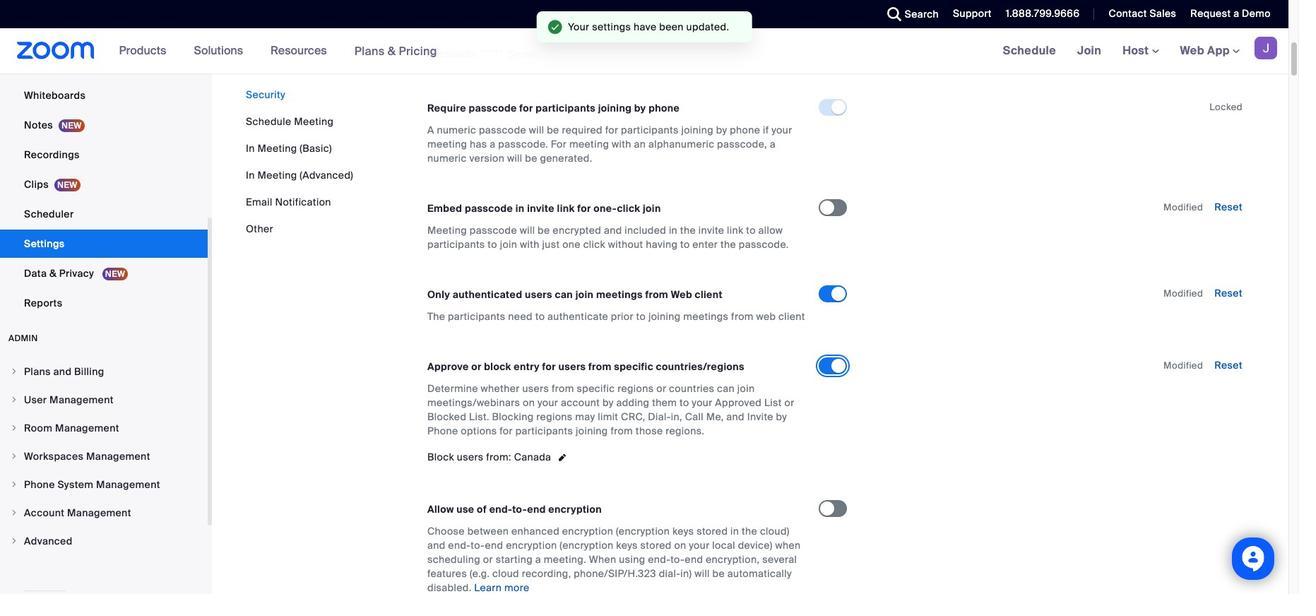 Task type: vqa. For each thing, say whether or not it's contained in the screenshot.
'Company' text field
no



Task type: locate. For each thing, give the bounding box(es) containing it.
invite up just
[[527, 202, 555, 215]]

phone up passcode,
[[730, 124, 761, 137]]

join inside meeting passcode will be encrypted and included in the invite link to allow participants to join with just one click without having to enter the passcode.
[[500, 238, 518, 251]]

(encryption up the when
[[560, 539, 614, 552]]

0 horizontal spatial on
[[523, 397, 535, 409]]

end-
[[490, 503, 513, 516], [448, 539, 471, 552], [648, 554, 671, 566]]

the for stored
[[742, 525, 758, 538]]

0 horizontal spatial click
[[584, 238, 606, 251]]

reset for or
[[1215, 359, 1243, 372]]

0 horizontal spatial to-
[[471, 539, 485, 552]]

block
[[484, 361, 512, 373]]

1 horizontal spatial with
[[612, 138, 632, 151]]

keys up in)
[[673, 525, 694, 538]]

meetings up protected.
[[569, 4, 615, 16]]

from:
[[487, 451, 512, 464]]

meeting up passcode-
[[487, 4, 527, 16]]

stored
[[697, 525, 728, 538], [641, 539, 672, 552]]

users up account
[[559, 361, 586, 373]]

invite up enter
[[699, 224, 725, 237]]

2 right image from the top
[[10, 424, 18, 433]]

0 vertical spatial phone
[[428, 425, 458, 438]]

1 vertical spatial web
[[671, 289, 693, 301]]

2 vertical spatial end
[[685, 554, 704, 566]]

joining up alphanumeric
[[682, 124, 714, 137]]

your right if
[[772, 124, 793, 137]]

0 horizontal spatial meeting
[[428, 138, 467, 151]]

meetings
[[569, 4, 615, 16], [597, 289, 643, 301], [684, 310, 729, 323]]

invite inside meeting passcode will be encrypted and included in the invite link to allow participants to join with just one click without having to enter the passcode.
[[699, 224, 725, 237]]

them
[[653, 397, 677, 409]]

the
[[428, 310, 445, 323]]

and inside menu item
[[53, 365, 72, 378]]

0 horizontal spatial plans
[[24, 365, 51, 378]]

1 horizontal spatial plans
[[355, 43, 385, 58]]

& right the data
[[49, 267, 57, 280]]

modified
[[1164, 202, 1204, 214], [1164, 288, 1204, 300], [1164, 360, 1204, 372]]

1 modified from the top
[[1164, 202, 1204, 214]]

0 vertical spatial can
[[668, 4, 686, 16]]

0 horizontal spatial end-
[[448, 539, 471, 552]]

resources
[[271, 43, 327, 58]]

click inside meeting passcode will be encrypted and included in the invite link to allow participants to join with just one click without having to enter the passcode.
[[584, 238, 606, 251]]

0 horizontal spatial invite
[[527, 202, 555, 215]]

features
[[428, 568, 467, 580]]

plans for plans and billing
[[24, 365, 51, 378]]

a right passcode,
[[770, 138, 776, 151]]

locked
[[1210, 101, 1243, 113]]

can up been on the top right of page
[[668, 4, 686, 16]]

data & privacy
[[24, 267, 97, 280]]

room management
[[24, 422, 119, 435]]

1 vertical spatial numeric
[[428, 152, 467, 165]]

2 vertical spatial to-
[[671, 554, 685, 566]]

passcode.
[[499, 138, 549, 151], [739, 238, 789, 251]]

1 vertical spatial passcode.
[[739, 238, 789, 251]]

for
[[520, 102, 533, 115], [606, 124, 619, 137], [578, 202, 591, 215], [543, 361, 556, 373], [500, 425, 513, 438]]

0 vertical spatial passcode.
[[499, 138, 549, 151]]

1 horizontal spatial in
[[669, 224, 678, 237]]

regions up adding
[[618, 383, 654, 395]]

3 reset from the top
[[1215, 359, 1243, 372]]

admin menu menu
[[0, 358, 208, 556]]

may
[[576, 411, 596, 424]]

by up passcode,
[[717, 124, 728, 137]]

meeting inside meeting passcode will be encrypted and included in the invite link to allow participants to join with just one click without having to enter the passcode.
[[428, 224, 467, 237]]

end
[[527, 503, 546, 516], [485, 539, 504, 552], [685, 554, 704, 566]]

1 vertical spatial in
[[246, 169, 255, 182]]

schedule inside meetings 'navigation'
[[1003, 43, 1057, 58]]

1 vertical spatial click
[[584, 238, 606, 251]]

0 vertical spatial reset
[[1215, 201, 1243, 214]]

your left "local"
[[689, 539, 710, 552]]

management down billing
[[50, 394, 114, 406]]

1 horizontal spatial to-
[[513, 503, 527, 516]]

personal inside personal devices link
[[24, 59, 67, 72]]

meeting down the schedule meeting link
[[258, 142, 297, 155]]

banner
[[0, 28, 1289, 74]]

can inside determine whether users from specific regions or countries can join meetings/webinars on your account by adding them to your approved list or blocked list. blocking regions may limit crc, dial-in, call me, and invite by phone options for participants joining from those regions.
[[718, 383, 735, 395]]

resources button
[[271, 28, 333, 74]]

join link
[[1067, 28, 1113, 74]]

in inside meeting passcode will be encrypted and included in the invite link to allow participants to join with just one click without having to enter the passcode.
[[669, 224, 678, 237]]

other link
[[246, 223, 274, 235]]

passcode inside 'a numeric passcode will be required for participants joining by phone if your meeting has a passcode. for meeting with an alphanumeric passcode, a numeric version will be generated.'
[[479, 124, 527, 137]]

1 vertical spatial phone
[[24, 479, 55, 491]]

and down approved
[[727, 411, 745, 424]]

3 reset button from the top
[[1215, 359, 1243, 372]]

0 horizontal spatial phone
[[649, 102, 680, 115]]

right image inside user management menu item
[[10, 396, 18, 404]]

contact sales link
[[1099, 0, 1181, 28], [1109, 7, 1177, 20]]

management for user management
[[50, 394, 114, 406]]

settings link
[[0, 230, 208, 258]]

1 horizontal spatial the
[[721, 238, 737, 251]]

participants inside determine whether users from specific regions or countries can join meetings/webinars on your account by adding them to your approved list or blocked list. blocking regions may limit crc, dial-in, call me, and invite by phone options for participants joining from those regions.
[[516, 425, 573, 438]]

right image inside account management menu item
[[10, 509, 18, 517]]

passcode. inside meeting passcode will be encrypted and included in the invite link to allow participants to join with just one click without having to enter the passcode.
[[739, 238, 789, 251]]

can
[[668, 4, 686, 16], [555, 289, 573, 301], [718, 383, 735, 395]]

passcode inside meeting passcode will be encrypted and included in the invite link to allow participants to join with just one click without having to enter the passcode.
[[470, 224, 517, 237]]

in down the schedule meeting link
[[246, 142, 255, 155]]

schedule inside menu bar
[[246, 115, 292, 128]]

click up included
[[617, 202, 641, 215]]

meetings inside all personal meeting id (pmi) meetings that users can join via client, or room systems will be passcode-protected.
[[569, 4, 615, 16]]

2 vertical spatial the
[[742, 525, 758, 538]]

for inside determine whether users from specific regions or countries can join meetings/webinars on your account by adding them to your approved list or blocked list. blocking regions may limit crc, dial-in, call me, and invite by phone options for participants joining from those regions.
[[500, 425, 513, 438]]

contact
[[1109, 7, 1148, 20]]

2 in from the top
[[246, 169, 255, 182]]

personal inside all personal meeting id (pmi) meetings that users can join via client, or room systems will be passcode-protected.
[[442, 4, 485, 16]]

meeting inside all personal meeting id (pmi) meetings that users can join via client, or room systems will be passcode-protected.
[[487, 4, 527, 16]]

specific up adding
[[614, 361, 654, 373]]

1 meeting from the left
[[428, 138, 467, 151]]

via
[[709, 4, 722, 16]]

join left via
[[689, 4, 706, 16]]

notes
[[24, 119, 53, 131]]

1 vertical spatial invite
[[699, 224, 725, 237]]

0 vertical spatial in
[[246, 142, 255, 155]]

phone inside 'a numeric passcode will be required for participants joining by phone if your meeting has a passcode. for meeting with an alphanumeric passcode, a numeric version will be generated.'
[[730, 124, 761, 137]]

whiteboards link
[[0, 81, 208, 110]]

1 horizontal spatial client
[[779, 310, 806, 323]]

encryption up the when
[[563, 525, 614, 538]]

0 vertical spatial on
[[523, 397, 535, 409]]

enhanced
[[512, 525, 560, 538]]

product information navigation
[[109, 28, 448, 74]]

in inside choose between enhanced encryption (encryption keys stored in the cloud) and end-to-end encryption (encryption keys stored on your local device) when scheduling or starting a meeting. when using end-to-end encryption, several features (e.g. cloud recording, phone/sip/h.323 dial-in) will be automatically disabled.
[[731, 525, 740, 538]]

1 vertical spatial keys
[[617, 539, 638, 552]]

will down the embed passcode in invite link for one-click join at the top
[[520, 224, 535, 237]]

required
[[562, 124, 603, 137]]

0 vertical spatial the
[[681, 224, 696, 237]]

link
[[557, 202, 575, 215], [727, 224, 744, 237]]

participants up required
[[536, 102, 596, 115]]

0 horizontal spatial end
[[485, 539, 504, 552]]

scheduler link
[[0, 200, 208, 228]]

web inside meetings 'navigation'
[[1181, 43, 1205, 58]]

3 right image from the top
[[10, 452, 18, 461]]

&
[[388, 43, 396, 58], [49, 267, 57, 280]]

meetings navigation
[[993, 28, 1289, 74]]

block users from: canada
[[428, 451, 554, 464]]

meeting for schedule meeting
[[294, 115, 334, 128]]

0 vertical spatial meetings
[[569, 4, 615, 16]]

me,
[[707, 411, 724, 424]]

by up an
[[635, 102, 646, 115]]

adding
[[617, 397, 650, 409]]

room management menu item
[[0, 415, 208, 442]]

1 horizontal spatial schedule
[[1003, 43, 1057, 58]]

between
[[468, 525, 509, 538]]

the up enter
[[681, 224, 696, 237]]

meetings for that
[[569, 4, 615, 16]]

phone up account
[[24, 479, 55, 491]]

0 vertical spatial personal
[[442, 4, 485, 16]]

and inside determine whether users from specific regions or countries can join meetings/webinars on your account by adding them to your approved list or blocked list. blocking regions may limit crc, dial-in, call me, and invite by phone options for participants joining from those regions.
[[727, 411, 745, 424]]

0 horizontal spatial &
[[49, 267, 57, 280]]

0 horizontal spatial can
[[555, 289, 573, 301]]

be inside meeting passcode will be encrypted and included in the invite link to allow participants to join with just one click without having to enter the passcode.
[[538, 224, 550, 237]]

reset
[[1215, 201, 1243, 214], [1215, 287, 1243, 300], [1215, 359, 1243, 372]]

0 horizontal spatial with
[[520, 238, 540, 251]]

security
[[246, 88, 285, 101]]

(encryption up using
[[616, 525, 670, 538]]

right image down admin
[[10, 368, 18, 376]]

2 reset from the top
[[1215, 287, 1243, 300]]

meeting passcode will be encrypted and included in the invite link to allow participants to join with just one click without having to enter the passcode.
[[428, 224, 789, 251]]

schedule down security link
[[246, 115, 292, 128]]

0 vertical spatial client
[[695, 289, 723, 301]]

right image for user management
[[10, 396, 18, 404]]

to- up dial-
[[671, 554, 685, 566]]

right image inside workspaces management menu item
[[10, 452, 18, 461]]

the inside choose between enhanced encryption (encryption keys stored in the cloud) and end-to-end encryption (encryption keys stored on your local device) when scheduling or starting a meeting. when using end-to-end encryption, several features (e.g. cloud recording, phone/sip/h.323 dial-in) will be automatically disabled.
[[742, 525, 758, 538]]

to-
[[513, 503, 527, 516], [471, 539, 485, 552], [671, 554, 685, 566]]

blocking
[[492, 411, 534, 424]]

web down having
[[671, 289, 693, 301]]

workspaces management
[[24, 450, 150, 463]]

keys
[[673, 525, 694, 538], [617, 539, 638, 552]]

a
[[1234, 7, 1240, 20], [490, 138, 496, 151], [770, 138, 776, 151], [536, 554, 542, 566]]

version
[[470, 152, 505, 165]]

2 reset button from the top
[[1215, 287, 1243, 300]]

specific up account
[[577, 383, 615, 395]]

will right systems on the top of page
[[470, 18, 486, 31]]

will inside all personal meeting id (pmi) meetings that users can join via client, or room systems will be passcode-protected.
[[470, 18, 486, 31]]

or inside choose between enhanced encryption (encryption keys stored in the cloud) and end-to-end encryption (encryption keys stored on your local device) when scheduling or starting a meeting. when using end-to-end encryption, several features (e.g. cloud recording, phone/sip/h.323 dial-in) will be automatically disabled.
[[483, 554, 493, 566]]

will inside choose between enhanced encryption (encryption keys stored in the cloud) and end-to-end encryption (encryption keys stored on your local device) when scheduling or starting a meeting. when using end-to-end encryption, several features (e.g. cloud recording, phone/sip/h.323 dial-in) will be automatically disabled.
[[695, 568, 710, 580]]

join up approved
[[738, 383, 755, 395]]

1 horizontal spatial (encryption
[[616, 525, 670, 538]]

menu bar
[[246, 88, 354, 236]]

phone inside determine whether users from specific regions or countries can join meetings/webinars on your account by adding them to your approved list or blocked list. blocking regions may limit crc, dial-in, call me, and invite by phone options for participants joining from those regions.
[[428, 425, 458, 438]]

canada
[[514, 451, 552, 464]]

encryption,
[[706, 554, 760, 566]]

right image
[[10, 396, 18, 404], [10, 424, 18, 433], [10, 452, 18, 461], [10, 509, 18, 517]]

participants inside meeting passcode will be encrypted and included in the invite link to allow participants to join with just one click without having to enter the passcode.
[[428, 238, 485, 251]]

request a demo link
[[1181, 0, 1289, 28], [1191, 7, 1272, 20]]

protected.
[[555, 18, 605, 31]]

1 horizontal spatial can
[[668, 4, 686, 16]]

0 vertical spatial reset button
[[1215, 201, 1243, 214]]

1 vertical spatial with
[[520, 238, 540, 251]]

0 vertical spatial in
[[516, 202, 525, 215]]

plans up the user
[[24, 365, 51, 378]]

right image
[[10, 368, 18, 376], [10, 481, 18, 489], [10, 537, 18, 546]]

1 reset from the top
[[1215, 201, 1243, 214]]

to right need
[[536, 310, 545, 323]]

1 vertical spatial reset button
[[1215, 287, 1243, 300]]

meetings/webinars
[[428, 397, 520, 409]]

encryption up enhanced
[[549, 503, 602, 516]]

your left account
[[538, 397, 559, 409]]

and left billing
[[53, 365, 72, 378]]

with left just
[[520, 238, 540, 251]]

authenticated
[[453, 289, 523, 301]]

1 horizontal spatial end-
[[490, 503, 513, 516]]

reset for having
[[1215, 201, 1243, 214]]

0 horizontal spatial personal
[[24, 59, 67, 72]]

1 horizontal spatial phone
[[428, 425, 458, 438]]

use
[[457, 503, 475, 516]]

meeting up (basic)
[[294, 115, 334, 128]]

right image left account
[[10, 509, 18, 517]]

passcode. left for
[[499, 138, 549, 151]]

2 modified from the top
[[1164, 288, 1204, 300]]

right image inside phone system management menu item
[[10, 481, 18, 489]]

1 right image from the top
[[10, 396, 18, 404]]

2 horizontal spatial in
[[731, 525, 740, 538]]

users up the your settings have been updated.
[[639, 4, 666, 16]]

0 horizontal spatial phone
[[24, 479, 55, 491]]

1 reset button from the top
[[1215, 201, 1243, 214]]

1 vertical spatial end
[[485, 539, 504, 552]]

0 horizontal spatial the
[[681, 224, 696, 237]]

right image inside plans and billing menu item
[[10, 368, 18, 376]]

will right in)
[[695, 568, 710, 580]]

right image for workspaces management
[[10, 452, 18, 461]]

1 vertical spatial meetings
[[597, 289, 643, 301]]

regions
[[618, 383, 654, 395], [537, 411, 573, 424]]

need
[[508, 310, 533, 323]]

and
[[604, 224, 622, 237], [53, 365, 72, 378], [727, 411, 745, 424], [428, 539, 446, 552]]

can for meetings/webinars
[[718, 383, 735, 395]]

in
[[516, 202, 525, 215], [669, 224, 678, 237], [731, 525, 740, 538]]

participants
[[536, 102, 596, 115], [621, 124, 679, 137], [428, 238, 485, 251], [448, 310, 506, 323], [516, 425, 573, 438]]

1 vertical spatial client
[[779, 310, 806, 323]]

end up in)
[[685, 554, 704, 566]]

0 horizontal spatial schedule
[[246, 115, 292, 128]]

can up authenticate
[[555, 289, 573, 301]]

end- up dial-
[[648, 554, 671, 566]]

profile picture image
[[1255, 37, 1278, 59]]

user
[[24, 394, 47, 406]]

link up encrypted
[[557, 202, 575, 215]]

2 vertical spatial meetings
[[684, 310, 729, 323]]

passcode for in
[[465, 202, 513, 215]]

1 vertical spatial plans
[[24, 365, 51, 378]]

schedule for schedule meeting
[[246, 115, 292, 128]]

1 horizontal spatial invite
[[699, 224, 725, 237]]

click down encrypted
[[584, 238, 606, 251]]

phone system management menu item
[[0, 471, 208, 498]]

0 vertical spatial with
[[612, 138, 632, 151]]

2 vertical spatial reset
[[1215, 359, 1243, 372]]

0 vertical spatial encryption
[[549, 503, 602, 516]]

one-
[[594, 202, 617, 215]]

1 horizontal spatial stored
[[697, 525, 728, 538]]

management for room management
[[55, 422, 119, 435]]

plans inside product information navigation
[[355, 43, 385, 58]]

and up without
[[604, 224, 622, 237]]

end- up scheduling
[[448, 539, 471, 552]]

3 modified from the top
[[1164, 360, 1204, 372]]

meeting down embed
[[428, 224, 467, 237]]

can inside all personal meeting id (pmi) meetings that users can join via client, or room systems will be passcode-protected.
[[668, 4, 686, 16]]

1 vertical spatial in
[[669, 224, 678, 237]]

account
[[561, 397, 600, 409]]

joining down "may"
[[576, 425, 608, 438]]

right image left advanced
[[10, 537, 18, 546]]

1 vertical spatial on
[[675, 539, 687, 552]]

0 vertical spatial to-
[[513, 503, 527, 516]]

2 right image from the top
[[10, 481, 18, 489]]

(e.g.
[[470, 568, 490, 580]]

1 vertical spatial schedule
[[246, 115, 292, 128]]

and inside meeting passcode will be encrypted and included in the invite link to allow participants to join with just one click without having to enter the passcode.
[[604, 224, 622, 237]]

web app
[[1181, 43, 1231, 58]]

in up email
[[246, 169, 255, 182]]

with inside meeting passcode will be encrypted and included in the invite link to allow participants to join with just one click without having to enter the passcode.
[[520, 238, 540, 251]]

having
[[646, 238, 678, 251]]

0 vertical spatial specific
[[614, 361, 654, 373]]

1 right image from the top
[[10, 368, 18, 376]]

phone up alphanumeric
[[649, 102, 680, 115]]

0 horizontal spatial stored
[[641, 539, 672, 552]]

management for account management
[[67, 507, 131, 520]]

0 vertical spatial plans
[[355, 43, 385, 58]]

1 horizontal spatial click
[[617, 202, 641, 215]]

numeric down a
[[428, 152, 467, 165]]

3 right image from the top
[[10, 537, 18, 546]]

& inside data & privacy 'link'
[[49, 267, 57, 280]]

in for encryption
[[731, 525, 740, 538]]

plans and billing
[[24, 365, 104, 378]]

to
[[747, 224, 756, 237], [488, 238, 498, 251], [681, 238, 690, 251], [536, 310, 545, 323], [637, 310, 646, 323], [680, 397, 690, 409]]

(pmi)
[[543, 4, 567, 16]]

1 vertical spatial link
[[727, 224, 744, 237]]

a
[[428, 124, 434, 137]]

2 vertical spatial modified
[[1164, 360, 1204, 372]]

or
[[757, 4, 767, 16], [472, 361, 482, 373], [657, 383, 667, 395], [785, 397, 795, 409], [483, 554, 493, 566]]

success image
[[548, 20, 563, 34]]

only
[[428, 289, 450, 301]]

0 horizontal spatial keys
[[617, 539, 638, 552]]

personal
[[442, 4, 485, 16], [24, 59, 67, 72]]

workspaces management menu item
[[0, 443, 208, 470]]

4 right image from the top
[[10, 509, 18, 517]]

meetings up prior
[[597, 289, 643, 301]]

0 vertical spatial numeric
[[437, 124, 477, 137]]

& inside product information navigation
[[388, 43, 396, 58]]

stored up "local"
[[697, 525, 728, 538]]

determine whether users from specific regions or countries can join meetings/webinars on your account by adding them to your approved list or blocked list. blocking regions may limit crc, dial-in, call me, and invite by phone options for participants joining from those regions.
[[428, 383, 795, 438]]

and inside choose between enhanced encryption (encryption keys stored in the cloud) and end-to-end encryption (encryption keys stored on your local device) when scheduling or starting a meeting. when using end-to-end encryption, several features (e.g. cloud recording, phone/sip/h.323 dial-in) will be automatically disabled.
[[428, 539, 446, 552]]

clips
[[24, 178, 49, 191]]

right image for room management
[[10, 424, 18, 433]]

1 vertical spatial specific
[[577, 383, 615, 395]]

meeting down a
[[428, 138, 467, 151]]

request
[[1191, 7, 1232, 20]]

numeric
[[437, 124, 477, 137], [428, 152, 467, 165]]

management up workspaces management
[[55, 422, 119, 435]]

1 vertical spatial &
[[49, 267, 57, 280]]

web left app
[[1181, 43, 1205, 58]]

& left pricing
[[388, 43, 396, 58]]

in for one-
[[669, 224, 678, 237]]

1 vertical spatial modified
[[1164, 288, 1204, 300]]

plans left pricing
[[355, 43, 385, 58]]

on up the blocking
[[523, 397, 535, 409]]

passcode: ****** show
[[428, 47, 535, 61]]

in meeting (basic)
[[246, 142, 332, 155]]

phone inside phone system management menu item
[[24, 479, 55, 491]]

for down the blocking
[[500, 425, 513, 438]]

reset button for having
[[1215, 201, 1243, 214]]

contact sales
[[1109, 7, 1177, 20]]

all
[[428, 4, 440, 16]]

right image left the user
[[10, 396, 18, 404]]

right image inside room management menu item
[[10, 424, 18, 433]]

right image left room
[[10, 424, 18, 433]]

2 vertical spatial right image
[[10, 537, 18, 546]]

meeting for in meeting (basic)
[[258, 142, 297, 155]]

join
[[1078, 43, 1102, 58]]

plans inside menu item
[[24, 365, 51, 378]]

1 in from the top
[[246, 142, 255, 155]]

2 vertical spatial in
[[731, 525, 740, 538]]

management up advanced menu item
[[67, 507, 131, 520]]

will
[[470, 18, 486, 31], [529, 124, 545, 137], [507, 152, 523, 165], [520, 224, 535, 237], [695, 568, 710, 580]]

passcode. inside 'a numeric passcode will be required for participants joining by phone if your meeting has a passcode. for meeting with an alphanumeric passcode, a numeric version will be generated.'
[[499, 138, 549, 151]]

1 vertical spatial phone
[[730, 124, 761, 137]]

client right web
[[779, 310, 806, 323]]

users down entry
[[523, 383, 549, 395]]

zoom logo image
[[17, 42, 94, 59]]

passcode. down allow
[[739, 238, 789, 251]]

passcode
[[469, 102, 517, 115], [479, 124, 527, 137], [465, 202, 513, 215], [470, 224, 517, 237]]

1 horizontal spatial personal
[[442, 4, 485, 16]]

0 vertical spatial modified
[[1164, 202, 1204, 214]]

or left room
[[757, 4, 767, 16]]

1 horizontal spatial &
[[388, 43, 396, 58]]

by down 'list'
[[777, 411, 788, 424]]

schedule for schedule
[[1003, 43, 1057, 58]]

to down countries
[[680, 397, 690, 409]]

meetings up the "countries/regions"
[[684, 310, 729, 323]]

to- up enhanced
[[513, 503, 527, 516]]

participants down authenticated
[[448, 310, 506, 323]]

users
[[639, 4, 666, 16], [525, 289, 553, 301], [559, 361, 586, 373], [523, 383, 549, 395], [457, 451, 484, 464]]

the participants need to authenticate prior to joining meetings from web client
[[428, 310, 806, 323]]

2 vertical spatial can
[[718, 383, 735, 395]]

1 horizontal spatial regions
[[618, 383, 654, 395]]

in meeting (advanced) link
[[246, 169, 354, 182]]

users inside determine whether users from specific regions or countries can join meetings/webinars on your account by adding them to your approved list or blocked list. blocking regions may limit crc, dial-in, call me, and invite by phone options for participants joining from those regions.
[[523, 383, 549, 395]]

right image for plans
[[10, 368, 18, 376]]

0 horizontal spatial (encryption
[[560, 539, 614, 552]]

joining inside determine whether users from specific regions or countries can join meetings/webinars on your account by adding them to your approved list or blocked list. blocking regions may limit crc, dial-in, call me, and invite by phone options for participants joining from those regions.
[[576, 425, 608, 438]]

right image left system
[[10, 481, 18, 489]]

0 horizontal spatial regions
[[537, 411, 573, 424]]

0 vertical spatial keys
[[673, 525, 694, 538]]



Task type: describe. For each thing, give the bounding box(es) containing it.
advanced
[[24, 535, 73, 548]]

or left block
[[472, 361, 482, 373]]

reports link
[[0, 289, 208, 317]]

be left 'generated.'
[[525, 152, 538, 165]]

join inside determine whether users from specific regions or countries can join meetings/webinars on your account by adding them to your approved list or blocked list. blocking regions may limit crc, dial-in, call me, and invite by phone options for participants joining from those regions.
[[738, 383, 755, 395]]

in for in meeting (advanced)
[[246, 169, 255, 182]]

or right 'list'
[[785, 397, 795, 409]]

recording,
[[522, 568, 571, 580]]

blocked
[[428, 411, 467, 424]]

approve or block entry for users from specific countries/regions
[[428, 361, 745, 373]]

meetings for from
[[597, 289, 643, 301]]

list
[[765, 397, 782, 409]]

edit regions or countries image
[[554, 451, 571, 465]]

0 horizontal spatial in
[[516, 202, 525, 215]]

call
[[685, 411, 704, 424]]

your settings have been updated.
[[568, 20, 730, 33]]

allow
[[428, 503, 454, 516]]

******
[[481, 47, 503, 60]]

will down the require passcode for participants joining by phone
[[529, 124, 545, 137]]

schedule link
[[993, 28, 1067, 74]]

search
[[905, 8, 939, 20]]

request a demo
[[1191, 7, 1272, 20]]

countries
[[669, 383, 715, 395]]

to inside determine whether users from specific regions or countries can join meetings/webinars on your account by adding them to your approved list or blocked list. blocking regions may limit crc, dial-in, call me, and invite by phone options for participants joining from those regions.
[[680, 397, 690, 409]]

in,
[[671, 411, 683, 424]]

for left one-
[[578, 202, 591, 215]]

devices
[[69, 59, 108, 72]]

of
[[477, 503, 487, 516]]

0 vertical spatial (encryption
[[616, 525, 670, 538]]

right image inside advanced menu item
[[10, 537, 18, 546]]

encrypted
[[553, 224, 602, 237]]

0 vertical spatial end
[[527, 503, 546, 516]]

recordings link
[[0, 141, 208, 169]]

or up them
[[657, 383, 667, 395]]

reset button for or
[[1215, 359, 1243, 372]]

1 horizontal spatial keys
[[673, 525, 694, 538]]

on inside choose between enhanced encryption (encryption keys stored in the cloud) and end-to-end encryption (encryption keys stored on your local device) when scheduling or starting a meeting. when using end-to-end encryption, several features (e.g. cloud recording, phone/sip/h.323 dial-in) will be automatically disabled.
[[675, 539, 687, 552]]

without
[[608, 238, 644, 251]]

email
[[246, 196, 273, 209]]

app
[[1208, 43, 1231, 58]]

for right entry
[[543, 361, 556, 373]]

allow use of end-to-end encryption
[[428, 503, 602, 516]]

& for pricing
[[388, 43, 396, 58]]

be up for
[[547, 124, 560, 137]]

a left demo
[[1234, 7, 1240, 20]]

products button
[[119, 28, 173, 74]]

0 vertical spatial link
[[557, 202, 575, 215]]

0 horizontal spatial web
[[671, 289, 693, 301]]

0 vertical spatial end-
[[490, 503, 513, 516]]

management down workspaces management menu item
[[96, 479, 160, 491]]

right image for account management
[[10, 509, 18, 517]]

your
[[568, 20, 590, 33]]

1 vertical spatial (encryption
[[560, 539, 614, 552]]

require passcode for participants joining by phone
[[428, 102, 680, 115]]

included
[[625, 224, 667, 237]]

starting
[[496, 554, 533, 566]]

your up call
[[692, 397, 713, 409]]

to left allow
[[747, 224, 756, 237]]

joining up 'a numeric passcode will be required for participants joining by phone if your meeting has a passcode. for meeting with an alphanumeric passcode, a numeric version will be generated.'
[[599, 102, 632, 115]]

1.888.799.9666 button up join
[[996, 0, 1084, 28]]

2 vertical spatial encryption
[[506, 539, 557, 552]]

users down the options
[[457, 451, 484, 464]]

has
[[470, 138, 487, 151]]

clips link
[[0, 170, 208, 199]]

join up included
[[643, 202, 661, 215]]

a inside choose between enhanced encryption (encryption keys stored in the cloud) and end-to-end encryption (encryption keys stored on your local device) when scheduling or starting a meeting. when using end-to-end encryption, several features (e.g. cloud recording, phone/sip/h.323 dial-in) will be automatically disabled.
[[536, 554, 542, 566]]

0 vertical spatial click
[[617, 202, 641, 215]]

whiteboards
[[24, 89, 86, 102]]

user management
[[24, 394, 114, 406]]

specific inside determine whether users from specific regions or countries can join meetings/webinars on your account by adding them to your approved list or blocked list. blocking regions may limit crc, dial-in, call me, and invite by phone options for participants joining from those regions.
[[577, 383, 615, 395]]

client,
[[725, 4, 754, 16]]

personal menu menu
[[0, 0, 208, 319]]

web
[[757, 310, 776, 323]]

determine
[[428, 383, 478, 395]]

disabled.
[[428, 582, 472, 594]]

host
[[1123, 43, 1153, 58]]

be inside choose between enhanced encryption (encryption keys stored in the cloud) and end-to-end encryption (encryption keys stored on your local device) when scheduling or starting a meeting. when using end-to-end encryption, several features (e.g. cloud recording, phone/sip/h.323 dial-in) will be automatically disabled.
[[713, 568, 725, 580]]

account management
[[24, 507, 131, 520]]

demo
[[1243, 7, 1272, 20]]

allow
[[759, 224, 783, 237]]

list.
[[469, 411, 490, 424]]

a numeric passcode will be required for participants joining by phone if your meeting has a passcode. for meeting with an alphanumeric passcode, a numeric version will be generated.
[[428, 124, 793, 165]]

2 horizontal spatial to-
[[671, 554, 685, 566]]

2 meeting from the left
[[570, 138, 609, 151]]

by inside 'a numeric passcode will be required for participants joining by phone if your meeting has a passcode. for meeting with an alphanumeric passcode, a numeric version will be generated.'
[[717, 124, 728, 137]]

id
[[530, 4, 540, 16]]

that
[[617, 4, 636, 16]]

1 vertical spatial can
[[555, 289, 573, 301]]

dial-
[[659, 568, 681, 580]]

local
[[713, 539, 736, 552]]

0 vertical spatial phone
[[649, 102, 680, 115]]

privacy
[[59, 267, 94, 280]]

passcode for for
[[469, 102, 517, 115]]

join up authenticate
[[576, 289, 594, 301]]

solutions button
[[194, 28, 250, 74]]

passcode for will
[[470, 224, 517, 237]]

plans and billing menu item
[[0, 358, 208, 385]]

joining right prior
[[649, 310, 681, 323]]

account management menu item
[[0, 500, 208, 527]]

if
[[763, 124, 769, 137]]

& for privacy
[[49, 267, 57, 280]]

choose
[[428, 525, 465, 538]]

2 horizontal spatial end
[[685, 554, 704, 566]]

invite
[[748, 411, 774, 424]]

modified for or
[[1164, 360, 1204, 372]]

side navigation navigation
[[0, 0, 212, 594]]

1 vertical spatial encryption
[[563, 525, 614, 538]]

just
[[543, 238, 560, 251]]

only authenticated users can join meetings from web client
[[428, 289, 723, 301]]

alphanumeric
[[649, 138, 715, 151]]

your inside 'a numeric passcode will be required for participants joining by phone if your meeting has a passcode. for meeting with an alphanumeric passcode, a numeric version will be generated.'
[[772, 124, 793, 137]]

1.888.799.9666 button up schedule link
[[1006, 7, 1080, 20]]

your inside choose between enhanced encryption (encryption keys stored in the cloud) and end-to-end encryption (encryption keys stored on your local device) when scheduling or starting a meeting. when using end-to-end encryption, several features (e.g. cloud recording, phone/sip/h.323 dial-in) will be automatically disabled.
[[689, 539, 710, 552]]

for down show button
[[520, 102, 533, 115]]

using
[[619, 554, 646, 566]]

a right has
[[490, 138, 496, 151]]

in for in meeting (basic)
[[246, 142, 255, 155]]

settings
[[592, 20, 631, 33]]

be inside all personal meeting id (pmi) meetings that users can join via client, or room systems will be passcode-protected.
[[488, 18, 501, 31]]

products
[[119, 43, 166, 58]]

with inside 'a numeric passcode will be required for participants joining by phone if your meeting has a passcode. for meeting with an alphanumeric passcode, a numeric version will be generated.'
[[612, 138, 632, 151]]

users inside all personal meeting id (pmi) meetings that users can join via client, or room systems will be passcode-protected.
[[639, 4, 666, 16]]

advanced menu item
[[0, 528, 208, 555]]

0 vertical spatial regions
[[618, 383, 654, 395]]

meeting for in meeting (advanced)
[[258, 169, 297, 182]]

regions.
[[666, 425, 705, 438]]

system
[[58, 479, 94, 491]]

in meeting (advanced)
[[246, 169, 354, 182]]

room
[[24, 422, 53, 435]]

phone/sip/h.323
[[574, 568, 657, 580]]

modified for having
[[1164, 202, 1204, 214]]

participants inside 'a numeric passcode will be required for participants joining by phone if your meeting has a passcode. for meeting with an alphanumeric passcode, a numeric version will be generated.'
[[621, 124, 679, 137]]

when
[[589, 554, 617, 566]]

plans for plans & pricing
[[355, 43, 385, 58]]

to up authenticated
[[488, 238, 498, 251]]

user management menu item
[[0, 387, 208, 414]]

menu bar containing security
[[246, 88, 354, 236]]

on inside determine whether users from specific regions or countries can join meetings/webinars on your account by adding them to your approved list or blocked list. blocking regions may limit crc, dial-in, call me, and invite by phone options for participants joining from those regions.
[[523, 397, 535, 409]]

to left enter
[[681, 238, 690, 251]]

will right version at top
[[507, 152, 523, 165]]

link inside meeting passcode will be encrypted and included in the invite link to allow participants to join with just one click without having to enter the passcode.
[[727, 224, 744, 237]]

users up need
[[525, 289, 553, 301]]

1 vertical spatial to-
[[471, 539, 485, 552]]

passcode-
[[503, 18, 555, 31]]

settings
[[24, 238, 65, 250]]

billing
[[74, 365, 104, 378]]

will inside meeting passcode will be encrypted and included in the invite link to allow participants to join with just one click without having to enter the passcode.
[[520, 224, 535, 237]]

2 vertical spatial end-
[[648, 554, 671, 566]]

0 horizontal spatial client
[[695, 289, 723, 301]]

can for via
[[668, 4, 686, 16]]

those
[[636, 425, 663, 438]]

the for included
[[681, 224, 696, 237]]

cloud)
[[760, 525, 790, 538]]

embed passcode in invite link for one-click join
[[428, 202, 661, 215]]

other
[[246, 223, 274, 235]]

joining inside 'a numeric passcode will be required for participants joining by phone if your meeting has a passcode. for meeting with an alphanumeric passcode, a numeric version will be generated.'
[[682, 124, 714, 137]]

updated.
[[687, 20, 730, 33]]

schedule meeting link
[[246, 115, 334, 128]]

to right prior
[[637, 310, 646, 323]]

0 vertical spatial invite
[[527, 202, 555, 215]]

right image for phone
[[10, 481, 18, 489]]

1 vertical spatial end-
[[448, 539, 471, 552]]

countries/regions
[[656, 361, 745, 373]]

in)
[[681, 568, 692, 580]]

host button
[[1123, 43, 1160, 58]]

phone system management
[[24, 479, 160, 491]]

all personal meeting id (pmi) meetings that users can join via client, or room systems will be passcode-protected.
[[428, 4, 795, 31]]

cloud
[[493, 568, 519, 580]]

data & privacy link
[[0, 259, 208, 288]]

been
[[660, 20, 684, 33]]

notes link
[[0, 111, 208, 139]]

1 vertical spatial regions
[[537, 411, 573, 424]]

join inside all personal meeting id (pmi) meetings that users can join via client, or room systems will be passcode-protected.
[[689, 4, 706, 16]]

management for workspaces management
[[86, 450, 150, 463]]

banner containing products
[[0, 28, 1289, 74]]

by up limit
[[603, 397, 614, 409]]

solutions
[[194, 43, 243, 58]]

for inside 'a numeric passcode will be required for participants joining by phone if your meeting has a passcode. for meeting with an alphanumeric passcode, a numeric version will be generated.'
[[606, 124, 619, 137]]

support
[[954, 7, 992, 20]]

or inside all personal meeting id (pmi) meetings that users can join via client, or room systems will be passcode-protected.
[[757, 4, 767, 16]]



